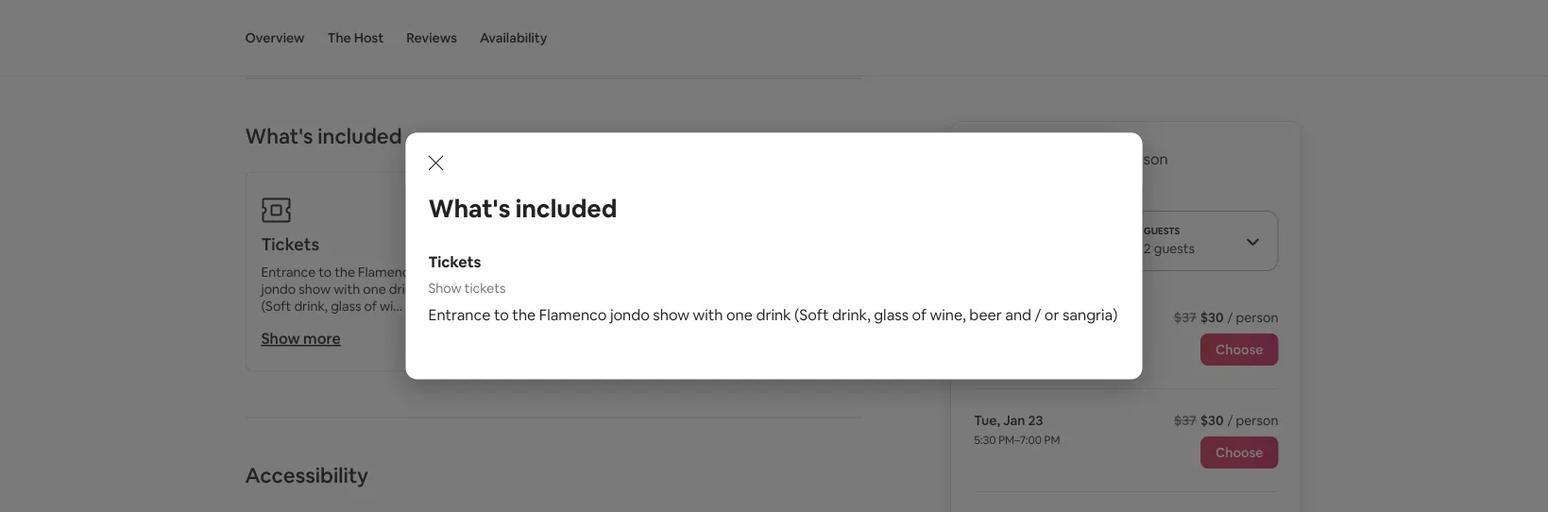 Task type: vqa. For each thing, say whether or not it's contained in the screenshot.
Mon, Jan 22
yes



Task type: describe. For each thing, give the bounding box(es) containing it.
or
[[1045, 305, 1060, 325]]

beer
[[970, 305, 1002, 325]]

to inside tickets show tickets entrance to the flamenco jondo show with one drink (soft drink, glass of wine, beer and / or sangria)
[[494, 305, 509, 325]]

pm–7:00
[[999, 433, 1042, 447]]

1 horizontal spatial included
[[516, 192, 617, 224]]

of inside tickets entrance to the flamenco jondo show with one drink (soft drink, glass of wi...
[[364, 297, 377, 314]]

fi…
[[245, 11, 267, 31]]

(soft inside tickets show tickets entrance to the flamenco jondo show with one drink (soft drink, glass of wine, beer and / or sangria)
[[795, 305, 829, 325]]

tickets entrance to the flamenco jondo show with one drink (soft drink, glass of wi...
[[261, 233, 420, 314]]

/ person
[[1110, 149, 1169, 168]]

entrance inside tickets entrance to the flamenco jondo show with one drink (soft drink, glass of wi...
[[261, 263, 316, 280]]

1 $37 from the top
[[1175, 309, 1197, 326]]

overview button
[[245, 0, 305, 76]]

of inside tickets show tickets entrance to the flamenco jondo show with one drink (soft drink, glass of wine, beer and / or sangria)
[[913, 305, 927, 325]]

drink inside tickets show tickets entrance to the flamenco jondo show with one drink (soft drink, glass of wine, beer and / or sangria)
[[756, 305, 792, 325]]

1 vertical spatial person
[[1237, 309, 1279, 326]]

tickets for tickets
[[261, 233, 319, 255]]

the host button
[[328, 0, 384, 76]]

/ inside tickets show tickets entrance to the flamenco jondo show with one drink (soft drink, glass of wine, beer and / or sangria)
[[1035, 305, 1042, 325]]

with inside tickets show tickets entrance to the flamenco jondo show with one drink (soft drink, glass of wine, beer and / or sangria)
[[693, 305, 723, 325]]

2 choose from the top
[[1216, 444, 1264, 461]]

overview
[[245, 29, 305, 46]]

2 $37 $30 / person from the top
[[1175, 412, 1279, 429]]

show inside tickets entrance to the flamenco jondo show with one drink (soft drink, glass of wi...
[[299, 280, 331, 297]]

jan for tue,
[[1004, 412, 1026, 429]]

the
[[328, 29, 351, 46]]

show inside tickets show tickets entrance to the flamenco jondo show with one drink (soft drink, glass of wine, beer and / or sangria)
[[429, 279, 462, 296]]

mon, jan 22
[[974, 309, 1048, 326]]

1 choose link from the top
[[1201, 334, 1279, 366]]

tue,
[[974, 412, 1001, 429]]

1 $37 $30 / person from the top
[[1175, 309, 1279, 326]]

23
[[1029, 412, 1044, 429]]

2 choose link from the top
[[1201, 437, 1279, 469]]

(soft inside tickets entrance to the flamenco jondo show with one drink (soft drink, glass of wi...
[[261, 297, 291, 314]]

drink, inside tickets entrance to the flamenco jondo show with one drink (soft drink, glass of wi...
[[294, 297, 328, 314]]

host
[[354, 29, 384, 46]]

jondo inside tickets show tickets entrance to the flamenco jondo show with one drink (soft drink, glass of wine, beer and / or sangria)
[[610, 305, 650, 325]]

reviews
[[406, 29, 457, 46]]

availability
[[480, 29, 548, 46]]

drink, inside tickets show tickets entrance to the flamenco jondo show with one drink (soft drink, glass of wine, beer and / or sangria)
[[833, 305, 871, 325]]

show more link
[[261, 329, 341, 348]]

2 vertical spatial person
[[1237, 412, 1279, 429]]

read
[[270, 11, 306, 31]]

wine,
[[930, 305, 967, 325]]

glass inside tickets show tickets entrance to the flamenco jondo show with one drink (soft drink, glass of wine, beer and / or sangria)
[[874, 305, 909, 325]]

drink inside tickets entrance to the flamenco jondo show with one drink (soft drink, glass of wi...
[[389, 280, 420, 297]]

availability button
[[480, 0, 548, 76]]

tickets show tickets entrance to the flamenco jondo show with one drink (soft drink, glass of wine, beer and / or sangria)
[[429, 252, 1118, 325]]

one inside tickets show tickets entrance to the flamenco jondo show with one drink (soft drink, glass of wine, beer and / or sangria)
[[727, 305, 753, 325]]

flamenco inside tickets entrance to the flamenco jondo show with one drink (soft drink, glass of wi...
[[358, 263, 418, 280]]

entrance inside tickets show tickets entrance to the flamenco jondo show with one drink (soft drink, glass of wine, beer and / or sangria)
[[429, 305, 491, 325]]



Task type: locate. For each thing, give the bounding box(es) containing it.
included
[[318, 123, 402, 150], [516, 192, 617, 224]]

drink,
[[294, 297, 328, 314], [833, 305, 871, 325]]

1 horizontal spatial glass
[[874, 305, 909, 325]]

jan left 22
[[1008, 309, 1030, 326]]

drink
[[389, 280, 420, 297], [756, 305, 792, 325]]

show inside tickets show tickets entrance to the flamenco jondo show with one drink (soft drink, glass of wine, beer and / or sangria)
[[653, 305, 690, 325]]

mon,
[[974, 309, 1005, 326]]

1 horizontal spatial show
[[653, 305, 690, 325]]

1 vertical spatial one
[[727, 305, 753, 325]]

person
[[1120, 149, 1169, 168], [1237, 309, 1279, 326], [1237, 412, 1279, 429]]

the inside tickets entrance to the flamenco jondo show with one drink (soft drink, glass of wi...
[[335, 263, 355, 280]]

show left tickets
[[429, 279, 462, 296]]

0 vertical spatial included
[[318, 123, 402, 150]]

0 horizontal spatial what's
[[245, 123, 313, 150]]

0 horizontal spatial of
[[364, 297, 377, 314]]

1 horizontal spatial to
[[494, 305, 509, 325]]

entrance down tickets
[[429, 305, 491, 325]]

entrance
[[261, 263, 316, 280], [429, 305, 491, 325]]

show
[[429, 279, 462, 296], [261, 329, 300, 348]]

1 vertical spatial what's
[[429, 192, 511, 224]]

the
[[335, 263, 355, 280], [513, 305, 536, 325]]

to inside tickets entrance to the flamenco jondo show with one drink (soft drink, glass of wi...
[[319, 263, 332, 280]]

1 horizontal spatial with
[[693, 305, 723, 325]]

0 horizontal spatial tickets
[[261, 233, 319, 255]]

what's included
[[245, 123, 402, 150], [429, 192, 617, 224]]

1 vertical spatial the
[[513, 305, 536, 325]]

of left wi...
[[364, 297, 377, 314]]

1 horizontal spatial drink
[[756, 305, 792, 325]]

0 horizontal spatial the
[[335, 263, 355, 280]]

flamenco
[[358, 263, 418, 280], [539, 305, 607, 325]]

glass inside tickets entrance to the flamenco jondo show with one drink (soft drink, glass of wi...
[[331, 297, 361, 314]]

0 vertical spatial with
[[334, 280, 360, 297]]

0 horizontal spatial included
[[318, 123, 402, 150]]

jan inside tue, jan 23 5:30 pm–7:00 pm
[[1004, 412, 1026, 429]]

wi...
[[380, 297, 403, 314]]

1 $30 from the top
[[1201, 309, 1224, 326]]

1 vertical spatial choose link
[[1201, 437, 1279, 469]]

0 horizontal spatial show
[[261, 329, 300, 348]]

jan for mon,
[[1008, 309, 1030, 326]]

0 horizontal spatial drink
[[389, 280, 420, 297]]

glass left wine,
[[874, 305, 909, 325]]

to
[[319, 263, 332, 280], [494, 305, 509, 325]]

0 vertical spatial what's
[[245, 123, 313, 150]]

0 vertical spatial jan
[[1008, 309, 1030, 326]]

1 vertical spatial jondo
[[610, 305, 650, 325]]

0 horizontal spatial show
[[299, 280, 331, 297]]

1 horizontal spatial show
[[429, 279, 462, 296]]

jan up pm–7:00
[[1004, 412, 1026, 429]]

0 vertical spatial drink
[[389, 280, 420, 297]]

tue, jan 23 5:30 pm–7:00 pm
[[974, 412, 1061, 447]]

sangria)
[[1063, 305, 1118, 325]]

0 horizontal spatial flamenco
[[358, 263, 418, 280]]

show down tickets entrance to the flamenco jondo show with one drink (soft drink, glass of wi...
[[261, 329, 300, 348]]

1 vertical spatial $37
[[1175, 412, 1197, 429]]

0 horizontal spatial (soft
[[261, 297, 291, 314]]

0 vertical spatial the
[[335, 263, 355, 280]]

with inside tickets entrance to the flamenco jondo show with one drink (soft drink, glass of wi...
[[334, 280, 360, 297]]

1 horizontal spatial (soft
[[795, 305, 829, 325]]

1 choose from the top
[[1216, 341, 1264, 358]]

1 vertical spatial jan
[[1004, 412, 1026, 429]]

1 horizontal spatial tickets
[[429, 252, 481, 272]]

tickets inside tickets entrance to the flamenco jondo show with one drink (soft drink, glass of wi...
[[261, 233, 319, 255]]

0 vertical spatial more
[[310, 11, 347, 31]]

0 horizontal spatial one
[[363, 280, 386, 297]]

read more button
[[270, 10, 347, 33]]

what's
[[245, 123, 313, 150], [429, 192, 511, 224]]

$37
[[1175, 309, 1197, 326], [1175, 412, 1197, 429]]

0 vertical spatial choose
[[1216, 341, 1264, 358]]

1 vertical spatial $37 $30 / person
[[1175, 412, 1279, 429]]

show more
[[261, 329, 341, 348]]

0 vertical spatial $37
[[1175, 309, 1197, 326]]

1 vertical spatial show
[[653, 305, 690, 325]]

one inside tickets entrance to the flamenco jondo show with one drink (soft drink, glass of wi...
[[363, 280, 386, 297]]

0 vertical spatial show
[[429, 279, 462, 296]]

0 vertical spatial flamenco
[[358, 263, 418, 280]]

1 horizontal spatial entrance
[[429, 305, 491, 325]]

reviews button
[[406, 0, 457, 76]]

1 vertical spatial flamenco
[[539, 305, 607, 325]]

to up "show more"
[[319, 263, 332, 280]]

1 horizontal spatial the
[[513, 305, 536, 325]]

entrance up show more link
[[261, 263, 316, 280]]

1 vertical spatial more
[[303, 329, 341, 348]]

1 vertical spatial drink
[[756, 305, 792, 325]]

0 vertical spatial what's included
[[245, 123, 402, 150]]

$37 $30 / person
[[1175, 309, 1279, 326], [1175, 412, 1279, 429]]

glass left wi...
[[331, 297, 361, 314]]

0 vertical spatial to
[[319, 263, 332, 280]]

1 vertical spatial choose
[[1216, 444, 1264, 461]]

0 vertical spatial entrance
[[261, 263, 316, 280]]

choose link
[[1201, 334, 1279, 366], [1201, 437, 1279, 469]]

$30
[[1201, 309, 1224, 326], [1201, 412, 1224, 429]]

0 vertical spatial $37 $30 / person
[[1175, 309, 1279, 326]]

2 $37 from the top
[[1175, 412, 1197, 429]]

5:30
[[974, 433, 997, 447]]

of left wine,
[[913, 305, 927, 325]]

1 horizontal spatial of
[[913, 305, 927, 325]]

show
[[299, 280, 331, 297], [653, 305, 690, 325]]

22
[[1033, 309, 1048, 326]]

0 vertical spatial jondo
[[261, 280, 296, 297]]

1 horizontal spatial flamenco
[[539, 305, 607, 325]]

0 horizontal spatial what's included
[[245, 123, 402, 150]]

1 vertical spatial $30
[[1201, 412, 1224, 429]]

1 vertical spatial entrance
[[429, 305, 491, 325]]

tickets inside tickets show tickets entrance to the flamenco jondo show with one drink (soft drink, glass of wine, beer and / or sangria)
[[429, 252, 481, 272]]

1 vertical spatial included
[[516, 192, 617, 224]]

1 horizontal spatial what's included
[[429, 192, 617, 224]]

0 vertical spatial $30
[[1201, 309, 1224, 326]]

0 vertical spatial show
[[299, 280, 331, 297]]

(soft
[[261, 297, 291, 314], [795, 305, 829, 325]]

0 horizontal spatial drink,
[[294, 297, 328, 314]]

jondo inside tickets entrance to the flamenco jondo show with one drink (soft drink, glass of wi...
[[261, 280, 296, 297]]

0 horizontal spatial jondo
[[261, 280, 296, 297]]

fi… read more
[[245, 11, 347, 31]]

one
[[363, 280, 386, 297], [727, 305, 753, 325]]

0 horizontal spatial with
[[334, 280, 360, 297]]

the inside tickets show tickets entrance to the flamenco jondo show with one drink (soft drink, glass of wine, beer and / or sangria)
[[513, 305, 536, 325]]

tickets
[[465, 279, 506, 296]]

1 horizontal spatial one
[[727, 305, 753, 325]]

1 vertical spatial with
[[693, 305, 723, 325]]

1 horizontal spatial what's
[[429, 192, 511, 224]]

0 horizontal spatial glass
[[331, 297, 361, 314]]

accessibility
[[245, 462, 369, 489]]

2 $30 from the top
[[1201, 412, 1224, 429]]

with
[[334, 280, 360, 297], [693, 305, 723, 325]]

1 vertical spatial to
[[494, 305, 509, 325]]

glass
[[331, 297, 361, 314], [874, 305, 909, 325]]

to down tickets
[[494, 305, 509, 325]]

tickets for show tickets
[[429, 252, 481, 272]]

more
[[310, 11, 347, 31], [303, 329, 341, 348]]

0 vertical spatial one
[[363, 280, 386, 297]]

1 vertical spatial show
[[261, 329, 300, 348]]

jan
[[1008, 309, 1030, 326], [1004, 412, 1026, 429]]

jondo
[[261, 280, 296, 297], [610, 305, 650, 325]]

/
[[1110, 149, 1117, 168], [1035, 305, 1042, 325], [1228, 309, 1234, 326], [1228, 412, 1234, 429]]

tickets
[[261, 233, 319, 255], [429, 252, 481, 272]]

0 vertical spatial choose link
[[1201, 334, 1279, 366]]

1 horizontal spatial jondo
[[610, 305, 650, 325]]

0 horizontal spatial to
[[319, 263, 332, 280]]

0 horizontal spatial entrance
[[261, 263, 316, 280]]

of
[[364, 297, 377, 314], [913, 305, 927, 325]]

choose
[[1216, 341, 1264, 358], [1216, 444, 1264, 461]]

pm
[[1045, 433, 1061, 447]]

1 vertical spatial what's included
[[429, 192, 617, 224]]

and
[[1006, 305, 1032, 325]]

flamenco inside tickets show tickets entrance to the flamenco jondo show with one drink (soft drink, glass of wine, beer and / or sangria)
[[539, 305, 607, 325]]

the host
[[328, 29, 384, 46]]

0 vertical spatial person
[[1120, 149, 1169, 168]]

1 horizontal spatial drink,
[[833, 305, 871, 325]]



